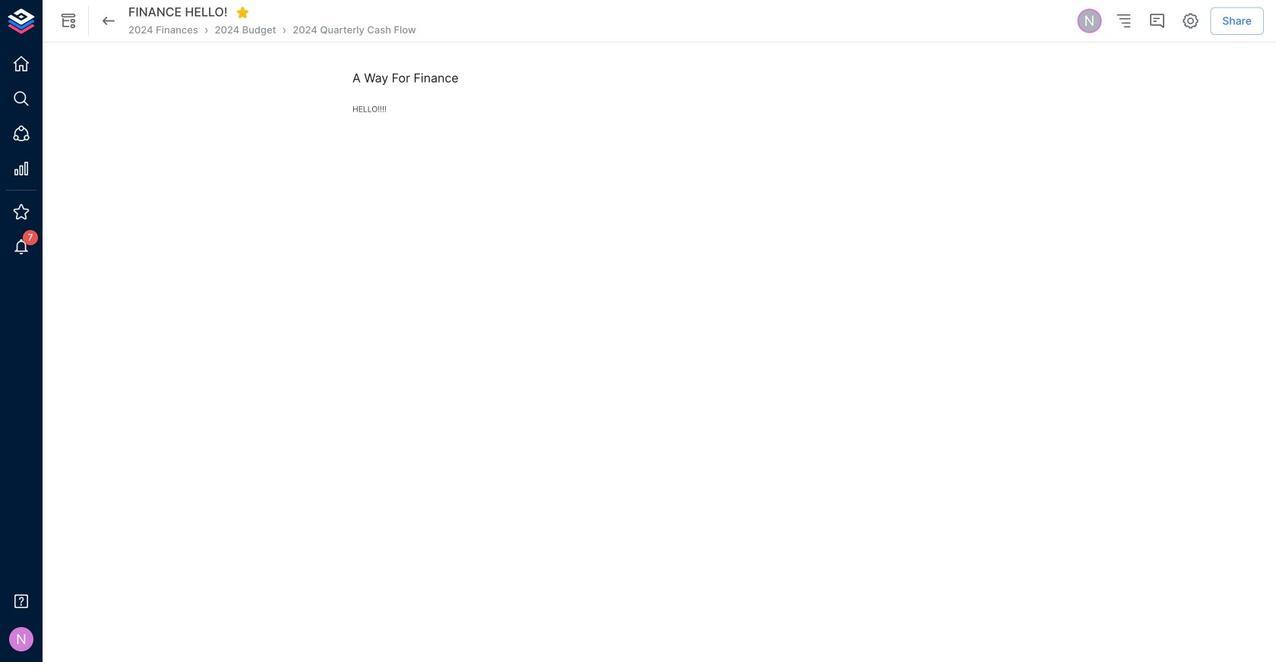 Task type: vqa. For each thing, say whether or not it's contained in the screenshot.
dialog
no



Task type: locate. For each thing, give the bounding box(es) containing it.
show wiki image
[[59, 12, 77, 30]]

table of contents image
[[1114, 12, 1133, 30]]

settings image
[[1181, 12, 1200, 30]]



Task type: describe. For each thing, give the bounding box(es) containing it.
comments image
[[1148, 12, 1166, 30]]

remove favorite image
[[236, 6, 250, 19]]

go back image
[[100, 12, 118, 30]]



